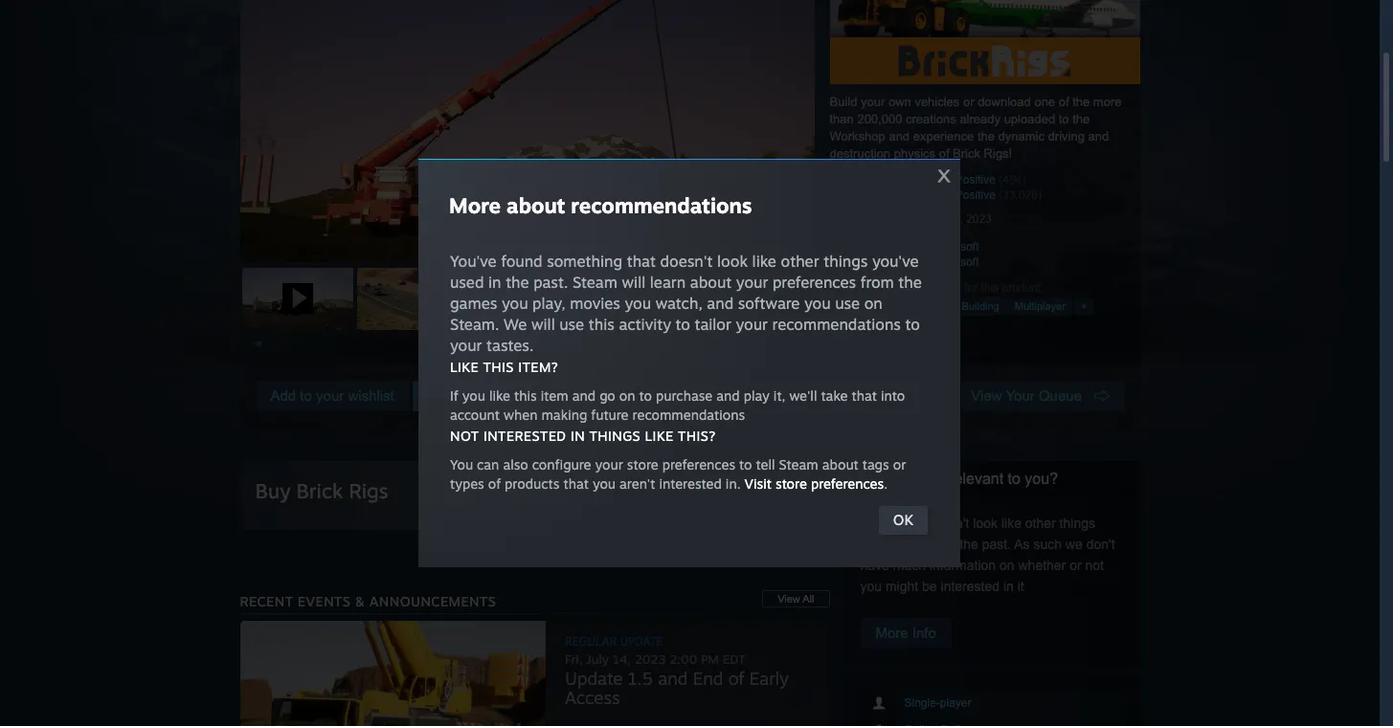 Task type: describe. For each thing, give the bounding box(es) containing it.
multiplayer link
[[1008, 298, 1072, 316]]

uploaded
[[1004, 112, 1055, 126]]

visit store preferences link
[[745, 476, 884, 492]]

1 horizontal spatial will
[[622, 273, 646, 292]]

item?
[[518, 359, 559, 375]]

to left you?
[[1008, 471, 1021, 487]]

0 horizontal spatial use
[[559, 315, 584, 334]]

fluppisoft for developer:
[[929, 240, 979, 254]]

you up we
[[502, 294, 528, 313]]

tags inside you can also configure your store preferences to tell steam about tags or types of products that you aren't interested in.
[[863, 457, 889, 473]]

tastes.
[[487, 336, 534, 355]]

or inside build your own vehicles or download one of the more than 200,000 creations already uploaded to the workshop and experience the dynamic driving and destruction physics of brick rigs!
[[963, 95, 974, 109]]

update inside the update 1.5 and end of early access
[[565, 668, 623, 689]]

like inside you've found something that doesn't look like other things you've used in the past. steam will learn about your preferences from the games you play, movies you watch, and software you use on steam. we will use this activity to tailor your recommendations to your tastes. like this item?
[[752, 252, 777, 271]]

add
[[271, 388, 296, 404]]

more for more info
[[876, 625, 908, 642]]

in left it at the right bottom of the page
[[1003, 579, 1014, 595]]

steam.
[[450, 315, 499, 334]]

add to your wishlist
[[271, 388, 394, 404]]

look inside you've found something that doesn't look like other things you've used in the past. steam will learn about your preferences from the games you play, movies you watch, and software you use on steam. we will use this activity to tailor your recommendations to your tastes. like this item?
[[717, 252, 748, 271]]

is this game relevant to you?
[[862, 471, 1058, 487]]

to down watch,
[[676, 315, 690, 334]]

0 vertical spatial game
[[907, 471, 945, 487]]

much
[[893, 558, 926, 574]]

the down already
[[978, 129, 995, 144]]

of right one
[[1059, 95, 1069, 109]]

dynamic
[[998, 129, 1045, 144]]

this right for
[[981, 282, 999, 295]]

games
[[450, 294, 497, 313]]

you inside if you like this item and go on to purchase and play it, we'll take that into account when making future recommendations not interested in things like this?
[[462, 388, 485, 404]]

as
[[1014, 537, 1030, 553]]

workshop
[[830, 129, 886, 144]]

fluppisoft link for developer:
[[929, 240, 979, 254]]

rigs!
[[984, 147, 1012, 161]]

not
[[1085, 558, 1104, 574]]

publisher:
[[830, 257, 887, 267]]

destruction
[[830, 147, 891, 161]]

ok
[[893, 511, 914, 530]]

regular update
[[565, 635, 663, 649]]

jul
[[929, 213, 944, 226]]

than
[[830, 112, 854, 126]]

things inside if you like this item and go on to purchase and play it, we'll take that into account when making future recommendations not interested in things like this?
[[589, 428, 641, 444]]

more
[[1093, 95, 1122, 109]]

sandbox link
[[830, 298, 885, 316]]

popular user-defined tags for this product:
[[830, 282, 1044, 295]]

regular
[[565, 635, 617, 649]]

like left this?
[[645, 428, 674, 444]]

vehicles
[[915, 95, 960, 109]]

rigs
[[349, 479, 388, 504]]

view for view all
[[778, 594, 800, 605]]

whether
[[1018, 558, 1066, 574]]

very positive (494) very positive (33,026)
[[929, 173, 1042, 202]]

the inside this game doesn't look like other things you've played in the past. as such we don't have much information on whether or not you might be interested in it
[[960, 537, 979, 553]]

end
[[693, 668, 723, 689]]

if
[[450, 388, 458, 404]]

to inside if you like this item and go on to purchase and play it, we'll take that into account when making future recommendations not interested in things like this?
[[639, 388, 652, 404]]

1 horizontal spatial 14,
[[947, 213, 963, 226]]

this right is on the bottom right
[[878, 471, 902, 487]]

interested inside you can also configure your store preferences to tell steam about tags or types of products that you aren't interested in.
[[659, 476, 722, 492]]

recommendations inside you've found something that doesn't look like other things you've used in the past. steam will learn about your preferences from the games you play, movies you watch, and software you use on steam. we will use this activity to tailor your recommendations to your tastes. like this item?
[[772, 315, 901, 334]]

in inside you've found something that doesn't look like other things you've used in the past. steam will learn about your preferences from the games you play, movies you watch, and software you use on steam. we will use this activity to tailor your recommendations to your tastes. like this item?
[[488, 273, 501, 292]]

this down tastes.
[[483, 359, 514, 375]]

to down "defined"
[[905, 315, 920, 334]]

your down the software
[[736, 315, 768, 334]]

1 horizontal spatial store
[[776, 476, 807, 492]]

configure
[[532, 457, 591, 473]]

that inside you've found something that doesn't look like other things you've used in the past. steam will learn about your preferences from the games you play, movies you watch, and software you use on steam. we will use this activity to tailor your recommendations to your tastes. like this item?
[[627, 252, 656, 271]]

you can also configure your store preferences to tell steam about tags or types of products that you aren't interested in.
[[450, 457, 906, 492]]

brick inside build your own vehicles or download one of the more than 200,000 creations already uploaded to the workshop and experience the dynamic driving and destruction physics of brick rigs!
[[953, 147, 981, 161]]

things inside you've found something that doesn't look like other things you've used in the past. steam will learn about your preferences from the games you play, movies you watch, and software you use on steam. we will use this activity to tailor your recommendations to your tastes. like this item?
[[824, 252, 868, 271]]

2:00 pm edt
[[670, 652, 746, 667]]

single-player link
[[860, 691, 1125, 716]]

is
[[862, 471, 874, 487]]

other inside you've found something that doesn't look like other things you've used in the past. steam will learn about your preferences from the games you play, movies you watch, and software you use on steam. we will use this activity to tailor your recommendations to your tastes. like this item?
[[781, 252, 819, 271]]

following
[[441, 388, 505, 404]]

own
[[889, 95, 911, 109]]

2:00
[[670, 652, 697, 667]]

1 very from the top
[[929, 173, 952, 187]]

other inside this game doesn't look like other things you've played in the past. as such we don't have much information on whether or not you might be interested in it
[[1025, 516, 1056, 531]]

you've inside you've found something that doesn't look like other things you've used in the past. steam will learn about your preferences from the games you play, movies you watch, and software you use on steam. we will use this activity to tailor your recommendations to your tastes. like this item?
[[872, 252, 919, 271]]

that inside you can also configure your store preferences to tell steam about tags or types of products that you aren't interested in.
[[564, 476, 589, 492]]

future
[[591, 407, 629, 423]]

recent events & announcements
[[240, 594, 496, 610]]

defined
[[899, 282, 936, 295]]

building
[[962, 301, 999, 312]]

tailor
[[695, 315, 732, 334]]

this game doesn't look like other things you've played in the past. as such we don't have much information on whether or not you might be interested in it
[[860, 516, 1115, 595]]

0 horizontal spatial brick
[[296, 479, 343, 504]]

something
[[547, 252, 623, 271]]

that inside if you like this item and go on to purchase and play it, we'll take that into account when making future recommendations not interested in things like this?
[[852, 388, 877, 404]]

fluppisoft for publisher:
[[929, 256, 979, 269]]

like
[[450, 359, 479, 375]]

1 vertical spatial 14,
[[613, 652, 631, 667]]

and up "physics"
[[889, 129, 910, 144]]

announcements
[[369, 594, 496, 610]]

2 very from the top
[[929, 189, 952, 202]]

we
[[1066, 537, 1083, 553]]

one
[[1035, 95, 1055, 109]]

ignored
[[552, 388, 604, 404]]

.
[[884, 476, 888, 492]]

more about recommendations
[[449, 192, 752, 218]]

and inside you've found something that doesn't look like other things you've used in the past. steam will learn about your preferences from the games you play, movies you watch, and software you use on steam. we will use this activity to tailor your recommendations to your tastes. like this item?
[[707, 294, 734, 313]]

play
[[744, 388, 770, 404]]

also
[[503, 457, 528, 473]]

july
[[586, 652, 609, 667]]

the up the driving
[[1073, 112, 1090, 126]]

all
[[803, 594, 814, 605]]

to inside you can also configure your store preferences to tell steam about tags or types of products that you aren't interested in.
[[739, 457, 752, 473]]

preferences inside you can also configure your store preferences to tell steam about tags or types of products that you aren't interested in.
[[662, 457, 736, 473]]

this down movies
[[589, 315, 615, 334]]

player
[[940, 697, 972, 711]]

like inside this game doesn't look like other things you've played in the past. as such we don't have much information on whether or not you might be interested in it
[[1002, 516, 1022, 531]]

view for view your queue
[[971, 388, 1002, 404]]

your up like
[[450, 336, 482, 355]]

relevant
[[949, 471, 1004, 487]]

add to your wishlist link
[[255, 381, 410, 412]]

in.
[[726, 476, 741, 492]]

building link
[[955, 298, 1006, 316]]

and right the driving
[[1088, 129, 1109, 144]]

single-
[[904, 697, 940, 711]]

this
[[860, 516, 886, 531]]

in inside if you like this item and go on to purchase and play it, we'll take that into account when making future recommendations not interested in things like this?
[[571, 428, 585, 444]]

aren't
[[620, 476, 655, 492]]

the left more at top
[[1073, 95, 1090, 109]]

experience
[[913, 129, 974, 144]]

game inside this game doesn't look like other things you've played in the past. as such we don't have much information on whether or not you might be interested in it
[[889, 516, 923, 531]]

&
[[355, 594, 365, 610]]

interested inside this game doesn't look like other things you've played in the past. as such we don't have much information on whether or not you might be interested in it
[[941, 579, 1000, 595]]



Task type: locate. For each thing, give the bounding box(es) containing it.
0 vertical spatial view
[[971, 388, 1002, 404]]

or inside you can also configure your store preferences to tell steam about tags or types of products that you aren't interested in.
[[893, 457, 906, 473]]

about up visit store preferences .
[[822, 457, 859, 473]]

that left into
[[852, 388, 877, 404]]

update up fri, july 14, 2023
[[620, 635, 663, 649]]

interested down the when
[[483, 428, 566, 444]]

14, right jul
[[947, 213, 963, 226]]

0 vertical spatial recommendations
[[571, 192, 752, 218]]

doesn't
[[660, 252, 713, 271], [927, 516, 970, 531]]

doesn't inside this game doesn't look like other things you've played in the past. as such we don't have much information on whether or not you might be interested in it
[[927, 516, 970, 531]]

when
[[504, 407, 538, 423]]

recommendations down sandbox
[[772, 315, 901, 334]]

of inside the update 1.5 and end of early access
[[728, 668, 745, 689]]

brick down experience
[[953, 147, 981, 161]]

your
[[1006, 388, 1035, 404]]

look up the software
[[717, 252, 748, 271]]

2 vertical spatial that
[[564, 476, 589, 492]]

2 fluppisoft link from the top
[[929, 256, 979, 269]]

played
[[902, 537, 942, 553]]

past. inside this game doesn't look like other things you've played in the past. as such we don't have much information on whether or not you might be interested in it
[[982, 537, 1011, 553]]

making
[[541, 407, 587, 423]]

1 vertical spatial 2023
[[635, 652, 666, 667]]

fluppisoft link up for
[[929, 256, 979, 269]]

view all link
[[762, 591, 830, 608]]

in down making
[[571, 428, 585, 444]]

of
[[1059, 95, 1069, 109], [939, 147, 949, 161], [488, 476, 501, 492], [728, 668, 745, 689]]

view all
[[778, 594, 814, 605]]

store inside you can also configure your store preferences to tell steam about tags or types of products that you aren't interested in.
[[627, 457, 659, 473]]

be
[[922, 579, 937, 595]]

single-player
[[904, 697, 972, 711]]

fluppisoft link down jul 14, 2023
[[929, 240, 979, 254]]

1 vertical spatial fluppisoft link
[[929, 256, 979, 269]]

2 horizontal spatial things
[[1060, 516, 1095, 531]]

1 vertical spatial will
[[531, 315, 555, 334]]

recommendations down the purchase
[[633, 407, 745, 423]]

0 vertical spatial very
[[929, 173, 952, 187]]

steam up visit store preferences link
[[779, 457, 818, 473]]

we
[[504, 315, 527, 334]]

tags up .
[[863, 457, 889, 473]]

view your queue link
[[956, 381, 1125, 412]]

steam inside you've found something that doesn't look like other things you've used in the past. steam will learn about your preferences from the games you play, movies you watch, and software you use on steam. we will use this activity to tailor your recommendations to your tastes. like this item?
[[573, 273, 618, 292]]

in up information at bottom right
[[946, 537, 956, 553]]

0 horizontal spatial doesn't
[[660, 252, 713, 271]]

like up the when
[[489, 388, 510, 404]]

game up played
[[889, 516, 923, 531]]

past. left as
[[982, 537, 1011, 553]]

of down the edt
[[728, 668, 745, 689]]

user-
[[873, 282, 899, 295]]

look down relevant
[[973, 516, 998, 531]]

interested inside if you like this item and go on to purchase and play it, we'll take that into account when making future recommendations not interested in things like this?
[[483, 428, 566, 444]]

1 vertical spatial more
[[876, 625, 908, 642]]

the right the from
[[899, 273, 922, 292]]

or right is on the bottom right
[[893, 457, 906, 473]]

from
[[861, 273, 894, 292]]

0 vertical spatial store
[[627, 457, 659, 473]]

movies
[[570, 294, 620, 313]]

2 vertical spatial things
[[1060, 516, 1095, 531]]

on inside you've found something that doesn't look like other things you've used in the past. steam will learn about your preferences from the games you play, movies you watch, and software you use on steam. we will use this activity to tailor your recommendations to your tastes. like this item?
[[864, 294, 883, 313]]

2 vertical spatial on
[[1000, 558, 1015, 574]]

1 horizontal spatial doesn't
[[927, 516, 970, 531]]

0 horizontal spatial that
[[564, 476, 589, 492]]

fluppisoft up for
[[929, 256, 979, 269]]

watch,
[[656, 294, 703, 313]]

0 vertical spatial fluppisoft
[[929, 240, 979, 254]]

2 fluppisoft from the top
[[929, 256, 979, 269]]

queue
[[1039, 388, 1082, 404]]

0 vertical spatial 2023
[[966, 213, 992, 226]]

2 horizontal spatial about
[[822, 457, 859, 473]]

1 fluppisoft link from the top
[[929, 240, 979, 254]]

store right visit
[[776, 476, 807, 492]]

1 horizontal spatial brick
[[953, 147, 981, 161]]

0 horizontal spatial past.
[[534, 273, 568, 292]]

1 horizontal spatial things
[[824, 252, 868, 271]]

0 horizontal spatial or
[[893, 457, 906, 473]]

multiplayer
[[1015, 301, 1066, 312]]

1 vertical spatial you've
[[860, 537, 899, 553]]

very down "physics"
[[929, 173, 952, 187]]

you left sandbox
[[804, 294, 831, 313]]

on down as
[[1000, 558, 1015, 574]]

in
[[488, 273, 501, 292], [571, 428, 585, 444], [946, 537, 956, 553], [1003, 579, 1014, 595]]

0 vertical spatial preferences
[[773, 273, 856, 292]]

1 vertical spatial update
[[565, 668, 623, 689]]

your up 200,000
[[861, 95, 885, 109]]

go
[[600, 388, 616, 404]]

your up aren't
[[595, 457, 623, 473]]

1 horizontal spatial use
[[835, 294, 860, 313]]

2 vertical spatial recommendations
[[633, 407, 745, 423]]

it,
[[774, 388, 786, 404]]

and
[[889, 129, 910, 144], [1088, 129, 1109, 144], [707, 294, 734, 313], [572, 388, 596, 404], [717, 388, 740, 404], [658, 668, 688, 689]]

0 horizontal spatial 2023
[[635, 652, 666, 667]]

0 horizontal spatial about
[[507, 192, 565, 218]]

0 vertical spatial positive
[[956, 173, 996, 187]]

0 vertical spatial doesn't
[[660, 252, 713, 271]]

1 horizontal spatial look
[[973, 516, 998, 531]]

brick right buy
[[296, 479, 343, 504]]

to left "tell"
[[739, 457, 752, 473]]

the down found
[[506, 273, 529, 292]]

2 horizontal spatial that
[[852, 388, 877, 404]]

0 vertical spatial 14,
[[947, 213, 963, 226]]

can
[[477, 457, 499, 473]]

0 vertical spatial use
[[835, 294, 860, 313]]

products
[[505, 476, 560, 492]]

your left wishlist
[[316, 388, 344, 404]]

view your queue
[[971, 388, 1094, 404]]

might
[[886, 579, 919, 595]]

activity
[[619, 315, 671, 334]]

other
[[781, 252, 819, 271], [1025, 516, 1056, 531]]

1 positive from the top
[[956, 173, 996, 187]]

will left learn in the left of the page
[[622, 273, 646, 292]]

purchase
[[656, 388, 713, 404]]

in right used
[[488, 273, 501, 292]]

of down experience
[[939, 147, 949, 161]]

the
[[1073, 95, 1090, 109], [1073, 112, 1090, 126], [978, 129, 995, 144], [506, 273, 529, 292], [899, 273, 922, 292], [960, 537, 979, 553]]

1 vertical spatial or
[[893, 457, 906, 473]]

recent
[[240, 594, 293, 610]]

types
[[450, 476, 484, 492]]

and down 2:00
[[658, 668, 688, 689]]

creations
[[906, 112, 956, 126]]

0 horizontal spatial tags
[[863, 457, 889, 473]]

1 vertical spatial use
[[559, 315, 584, 334]]

2 vertical spatial interested
[[941, 579, 1000, 595]]

doesn't inside you've found something that doesn't look like other things you've used in the past. steam will learn about your preferences from the games you play, movies you watch, and software you use on steam. we will use this activity to tailor your recommendations to your tastes. like this item?
[[660, 252, 713, 271]]

preferences down this?
[[662, 457, 736, 473]]

like up the software
[[752, 252, 777, 271]]

1 vertical spatial game
[[889, 516, 923, 531]]

0 vertical spatial other
[[781, 252, 819, 271]]

fluppisoft link for publisher:
[[929, 256, 979, 269]]

0 vertical spatial look
[[717, 252, 748, 271]]

events
[[298, 594, 351, 610]]

store up aren't
[[627, 457, 659, 473]]

0 vertical spatial past.
[[534, 273, 568, 292]]

1 vertical spatial preferences
[[662, 457, 736, 473]]

software
[[738, 294, 800, 313]]

interested
[[483, 428, 566, 444], [659, 476, 722, 492], [941, 579, 1000, 595]]

1.5
[[628, 668, 653, 689]]

positive up jul 14, 2023
[[956, 189, 996, 202]]

things down future
[[589, 428, 641, 444]]

preferences up this
[[811, 476, 884, 492]]

update down july
[[565, 668, 623, 689]]

0 vertical spatial will
[[622, 273, 646, 292]]

0 horizontal spatial 14,
[[613, 652, 631, 667]]

0 horizontal spatial interested
[[483, 428, 566, 444]]

more up the you've
[[449, 192, 501, 218]]

on inside this game doesn't look like other things you've played in the past. as such we don't have much information on whether or not you might be interested in it
[[1000, 558, 1015, 574]]

look inside this game doesn't look like other things you've played in the past. as such we don't have much information on whether or not you might be interested in it
[[973, 516, 998, 531]]

1 horizontal spatial steam
[[779, 457, 818, 473]]

have
[[860, 558, 889, 574]]

sandbox
[[836, 301, 878, 312]]

about up found
[[507, 192, 565, 218]]

0 vertical spatial tags
[[940, 282, 961, 295]]

about inside you can also configure your store preferences to tell steam about tags or types of products that you aren't interested in.
[[822, 457, 859, 473]]

tags left for
[[940, 282, 961, 295]]

interested left "in."
[[659, 476, 722, 492]]

your inside you can also configure your store preferences to tell steam about tags or types of products that you aren't interested in.
[[595, 457, 623, 473]]

it
[[1018, 579, 1024, 595]]

this
[[981, 282, 999, 295], [589, 315, 615, 334], [483, 359, 514, 375], [514, 388, 537, 404], [878, 471, 902, 487]]

0 horizontal spatial will
[[531, 315, 555, 334]]

used
[[450, 273, 484, 292]]

1 vertical spatial doesn't
[[927, 516, 970, 531]]

update
[[620, 635, 663, 649], [565, 668, 623, 689]]

things up popular
[[824, 252, 868, 271]]

0 horizontal spatial store
[[627, 457, 659, 473]]

0 vertical spatial brick
[[953, 147, 981, 161]]

0 horizontal spatial more
[[449, 192, 501, 218]]

1 vertical spatial very
[[929, 189, 952, 202]]

on down the from
[[864, 294, 883, 313]]

1 horizontal spatial or
[[963, 95, 974, 109]]

account
[[450, 407, 500, 423]]

2 vertical spatial or
[[1070, 558, 1082, 574]]

doesn't up learn in the left of the page
[[660, 252, 713, 271]]

1 vertical spatial that
[[852, 388, 877, 404]]

will down play,
[[531, 315, 555, 334]]

1 horizontal spatial about
[[690, 273, 732, 292]]

14, down regular update
[[613, 652, 631, 667]]

popular
[[830, 282, 869, 295]]

game right .
[[907, 471, 945, 487]]

1 vertical spatial on
[[619, 388, 635, 404]]

you?
[[1025, 471, 1058, 487]]

your up the software
[[736, 273, 768, 292]]

0 vertical spatial about
[[507, 192, 565, 218]]

1 horizontal spatial past.
[[982, 537, 1011, 553]]

visit
[[745, 476, 772, 492]]

recommendations
[[571, 192, 752, 218], [772, 315, 901, 334], [633, 407, 745, 423]]

you up the account in the left bottom of the page
[[462, 388, 485, 404]]

such
[[1034, 537, 1062, 553]]

2023 up 1.5
[[635, 652, 666, 667]]

0 horizontal spatial other
[[781, 252, 819, 271]]

1 horizontal spatial other
[[1025, 516, 1056, 531]]

0 horizontal spatial look
[[717, 252, 748, 271]]

fri, july 14, 2023
[[565, 652, 666, 667]]

1 horizontal spatial view
[[971, 388, 1002, 404]]

1 vertical spatial things
[[589, 428, 641, 444]]

of down can
[[488, 476, 501, 492]]

you've
[[450, 252, 497, 271]]

1 horizontal spatial tags
[[940, 282, 961, 295]]

you down the have
[[860, 579, 882, 595]]

fluppisoft
[[929, 240, 979, 254], [929, 256, 979, 269]]

1 vertical spatial store
[[776, 476, 807, 492]]

0 vertical spatial more
[[449, 192, 501, 218]]

the up information at bottom right
[[960, 537, 979, 553]]

about inside you've found something that doesn't look like other things you've used in the past. steam will learn about your preferences from the games you play, movies you watch, and software you use on steam. we will use this activity to tailor your recommendations to your tastes. like this item?
[[690, 273, 732, 292]]

physics
[[894, 147, 936, 161]]

positive down rigs!
[[956, 173, 996, 187]]

more for more about recommendations
[[449, 192, 501, 218]]

view left your on the bottom
[[971, 388, 1002, 404]]

interested down information at bottom right
[[941, 579, 1000, 595]]

(494)
[[999, 173, 1026, 187]]

or left not
[[1070, 558, 1082, 574]]

doesn't up played
[[927, 516, 970, 531]]

to up the driving
[[1059, 112, 1069, 126]]

preferences down publisher:
[[773, 273, 856, 292]]

this up the when
[[514, 388, 537, 404]]

1 vertical spatial other
[[1025, 516, 1056, 531]]

this inside if you like this item and go on to purchase and play it, we'll take that into account when making future recommendations not interested in things like this?
[[514, 388, 537, 404]]

your inside build your own vehicles or download one of the more than 200,000 creations already uploaded to the workshop and experience the dynamic driving and destruction physics of brick rigs!
[[861, 95, 885, 109]]

your inside add to your wishlist "link"
[[316, 388, 344, 404]]

driving
[[1048, 129, 1085, 144]]

download
[[978, 95, 1031, 109]]

to right add at the left of the page
[[300, 388, 312, 404]]

you've inside this game doesn't look like other things you've played in the past. as such we don't have much information on whether or not you might be interested in it
[[860, 537, 899, 553]]

2023
[[966, 213, 992, 226], [635, 652, 666, 667]]

to inside build your own vehicles or download one of the more than 200,000 creations already uploaded to the workshop and experience the dynamic driving and destruction physics of brick rigs!
[[1059, 112, 1069, 126]]

0 vertical spatial that
[[627, 252, 656, 271]]

0 vertical spatial fluppisoft link
[[929, 240, 979, 254]]

build your own vehicles or download one of the more than 200,000 creations already uploaded to the workshop and experience the dynamic driving and destruction physics of brick rigs!
[[830, 95, 1122, 161]]

product:
[[1002, 282, 1044, 295]]

you inside you can also configure your store preferences to tell steam about tags or types of products that you aren't interested in.
[[593, 476, 616, 492]]

steam up movies
[[573, 273, 618, 292]]

1 horizontal spatial 2023
[[966, 213, 992, 226]]

view left all
[[778, 594, 800, 605]]

or inside this game doesn't look like other things you've played in the past. as such we don't have much information on whether or not you might be interested in it
[[1070, 558, 1082, 574]]

(33,026)
[[999, 189, 1042, 202]]

this?
[[678, 428, 716, 444]]

1 vertical spatial view
[[778, 594, 800, 605]]

you've up the have
[[860, 537, 899, 553]]

steam inside you can also configure your store preferences to tell steam about tags or types of products that you aren't interested in.
[[779, 457, 818, 473]]

2 horizontal spatial on
[[1000, 558, 1015, 574]]

0 horizontal spatial steam
[[573, 273, 618, 292]]

fluppisoft down jul 14, 2023
[[929, 240, 979, 254]]

like up as
[[1002, 516, 1022, 531]]

game
[[907, 471, 945, 487], [889, 516, 923, 531]]

recommendations up learn in the left of the page
[[571, 192, 752, 218]]

of inside you can also configure your store preferences to tell steam about tags or types of products that you aren't interested in.
[[488, 476, 501, 492]]

and left play
[[717, 388, 740, 404]]

0 vertical spatial things
[[824, 252, 868, 271]]

1 horizontal spatial on
[[864, 294, 883, 313]]

past.
[[534, 273, 568, 292], [982, 537, 1011, 553]]

past. up play,
[[534, 273, 568, 292]]

1 horizontal spatial that
[[627, 252, 656, 271]]

very
[[929, 173, 952, 187], [929, 189, 952, 202]]

2 horizontal spatial interested
[[941, 579, 1000, 595]]

1 vertical spatial past.
[[982, 537, 1011, 553]]

preferences
[[773, 273, 856, 292], [662, 457, 736, 473], [811, 476, 884, 492]]

things
[[824, 252, 868, 271], [589, 428, 641, 444], [1060, 516, 1095, 531]]

2023 down very positive (494) very positive (33,026)
[[966, 213, 992, 226]]

we'll
[[789, 388, 817, 404]]

brick
[[953, 147, 981, 161], [296, 479, 343, 504]]

use down play,
[[559, 315, 584, 334]]

past. inside you've found something that doesn't look like other things you've used in the past. steam will learn about your preferences from the games you play, movies you watch, and software you use on steam. we will use this activity to tailor your recommendations to your tastes. like this item?
[[534, 273, 568, 292]]

early
[[750, 668, 789, 689]]

more left info
[[876, 625, 908, 642]]

things inside this game doesn't look like other things you've played in the past. as such we don't have much information on whether or not you might be interested in it
[[1060, 516, 1095, 531]]

fri,
[[565, 652, 583, 667]]

update 1.5 and end of early access
[[565, 668, 789, 709]]

you up activity on the top of the page
[[625, 294, 651, 313]]

more info
[[876, 625, 936, 642]]

for
[[965, 282, 978, 295]]

or up already
[[963, 95, 974, 109]]

1 vertical spatial positive
[[956, 189, 996, 202]]

you've up the from
[[872, 252, 919, 271]]

learn
[[650, 273, 686, 292]]

1 vertical spatial brick
[[296, 479, 343, 504]]

info
[[912, 625, 936, 642]]

to inside "link"
[[300, 388, 312, 404]]

recommendations inside if you like this item and go on to purchase and play it, we'll take that into account when making future recommendations not interested in things like this?
[[633, 407, 745, 423]]

information
[[930, 558, 996, 574]]

you
[[450, 457, 473, 473]]

pm
[[701, 652, 719, 667]]

on
[[864, 294, 883, 313], [619, 388, 635, 404], [1000, 558, 1015, 574]]

preferences inside you've found something that doesn't look like other things you've used in the past. steam will learn about your preferences from the games you play, movies you watch, and software you use on steam. we will use this activity to tailor your recommendations to your tastes. like this item?
[[773, 273, 856, 292]]

that down configure
[[564, 476, 589, 492]]

to right go
[[639, 388, 652, 404]]

buy
[[255, 479, 291, 504]]

you inside this game doesn't look like other things you've played in the past. as such we don't have much information on whether or not you might be interested in it
[[860, 579, 882, 595]]

0 horizontal spatial on
[[619, 388, 635, 404]]

1 horizontal spatial interested
[[659, 476, 722, 492]]

on inside if you like this item and go on to purchase and play it, we'll take that into account when making future recommendations not interested in things like this?
[[619, 388, 635, 404]]

0 vertical spatial steam
[[573, 273, 618, 292]]

and left go
[[572, 388, 596, 404]]

1 fluppisoft from the top
[[929, 240, 979, 254]]

0 vertical spatial update
[[620, 635, 663, 649]]

2 positive from the top
[[956, 189, 996, 202]]

1 horizontal spatial more
[[876, 625, 908, 642]]

about
[[507, 192, 565, 218], [690, 273, 732, 292], [822, 457, 859, 473]]

0 vertical spatial on
[[864, 294, 883, 313]]

2 vertical spatial preferences
[[811, 476, 884, 492]]

and inside the update 1.5 and end of early access
[[658, 668, 688, 689]]

1 vertical spatial about
[[690, 273, 732, 292]]

1 vertical spatial look
[[973, 516, 998, 531]]



Task type: vqa. For each thing, say whether or not it's contained in the screenshot.
the for
yes



